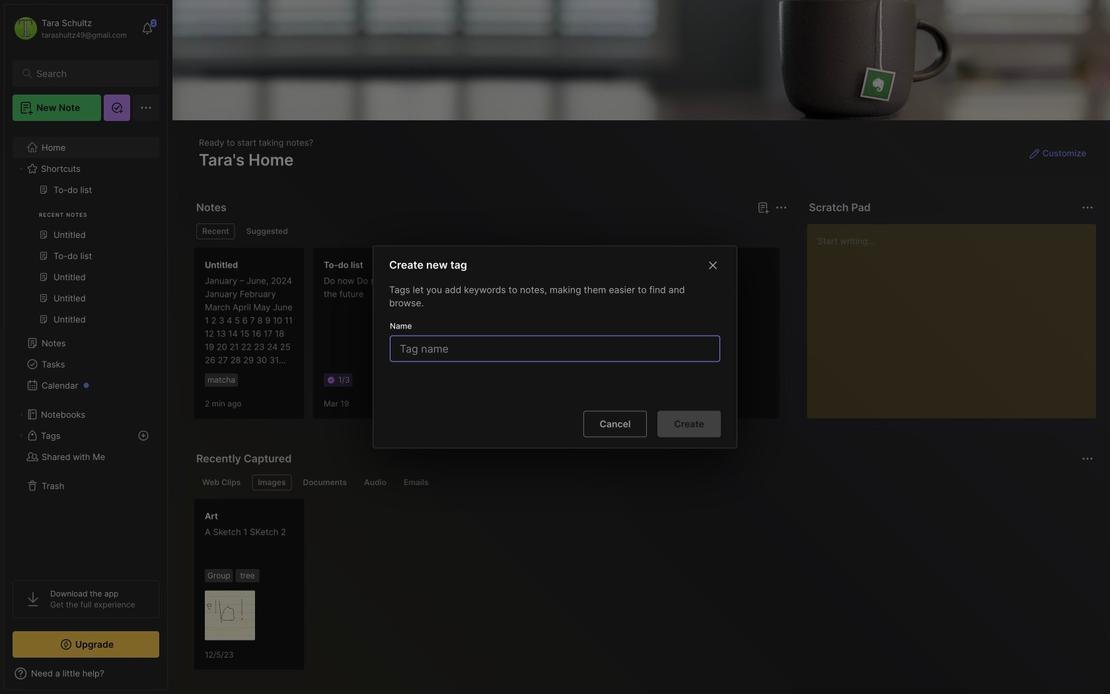 Task type: vqa. For each thing, say whether or not it's contained in the screenshot.
the the to the right
no



Task type: describe. For each thing, give the bounding box(es) containing it.
1 tab list from the top
[[196, 224, 786, 239]]

close image
[[706, 258, 721, 273]]

main element
[[0, 0, 172, 694]]

2 tab list from the top
[[196, 475, 1092, 491]]

group inside main element
[[13, 179, 159, 338]]

Start writing… text field
[[818, 224, 1096, 408]]



Task type: locate. For each thing, give the bounding box(es) containing it.
tree inside main element
[[5, 129, 167, 569]]

group
[[13, 179, 159, 338]]

1 vertical spatial tab list
[[196, 475, 1092, 491]]

Tag name text field
[[399, 336, 715, 361]]

expand tags image
[[17, 432, 25, 440]]

tree
[[5, 129, 167, 569]]

none search field inside main element
[[36, 65, 142, 81]]

tab list
[[196, 224, 786, 239], [196, 475, 1092, 491]]

thumbnail image
[[205, 591, 255, 641]]

Search text field
[[36, 67, 142, 80]]

0 vertical spatial tab list
[[196, 224, 786, 239]]

None search field
[[36, 65, 142, 81]]

expand notebooks image
[[17, 411, 25, 419]]

tab
[[196, 224, 235, 239], [241, 224, 294, 239], [196, 475, 247, 491], [252, 475, 292, 491], [297, 475, 353, 491], [358, 475, 393, 491], [398, 475, 435, 491]]

row group
[[194, 247, 1111, 427]]



